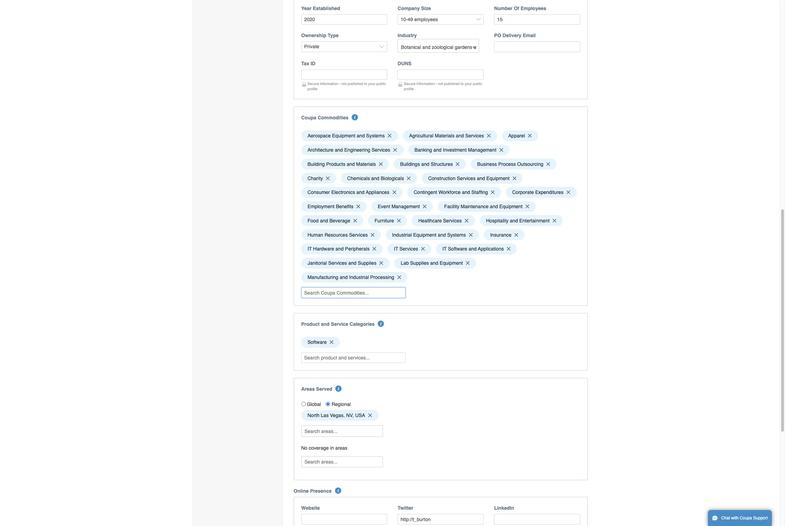 Task type: locate. For each thing, give the bounding box(es) containing it.
selected list box for product and service categories
[[299, 335, 583, 350]]

1 vertical spatial additional information image
[[336, 386, 342, 392]]

no coverage in areas
[[301, 445, 347, 451]]

aerospace
[[308, 133, 331, 139]]

management
[[468, 147, 496, 153], [392, 204, 420, 209]]

services down facility
[[443, 218, 462, 224]]

2 profile from the left
[[404, 87, 414, 91]]

2 selected list box from the top
[[299, 335, 583, 350]]

linkedin
[[494, 506, 514, 511]]

software up lab supplies and equipment option
[[448, 246, 467, 252]]

1 horizontal spatial published
[[444, 82, 460, 86]]

equipment for lab supplies and equipment
[[440, 260, 463, 266]]

to down 'tax id' text field
[[364, 82, 367, 86]]

1 horizontal spatial profile
[[404, 87, 414, 91]]

services up lab
[[399, 246, 418, 252]]

construction services and equipment option
[[422, 173, 523, 184]]

Industry text field
[[398, 42, 479, 52]]

1 vertical spatial software
[[308, 340, 327, 345]]

equipment up the hospitality and entertainment
[[499, 204, 523, 209]]

published down 'tax id' text field
[[348, 82, 363, 86]]

and left staffing
[[462, 190, 470, 195]]

charity
[[308, 176, 323, 181]]

information down duns "text field"
[[416, 82, 435, 86]]

peripherals
[[345, 246, 370, 252]]

consumer electronics and appliances option
[[301, 187, 403, 198]]

software down product
[[308, 340, 327, 345]]

it hardware and peripherals
[[308, 246, 370, 252]]

profile
[[307, 87, 317, 91], [404, 87, 414, 91]]

0 horizontal spatial your
[[368, 82, 375, 86]]

buildings and structures
[[400, 161, 453, 167]]

your down duns "text field"
[[465, 82, 472, 86]]

coupa inside button
[[740, 516, 752, 521]]

1 public from the left
[[376, 82, 386, 86]]

industry
[[398, 33, 417, 38]]

2 - from the left
[[436, 82, 437, 86]]

2 to from the left
[[461, 82, 464, 86]]

equipment up 'architecture and engineering services'
[[332, 133, 355, 139]]

it for it hardware and peripherals
[[308, 246, 312, 252]]

secure down the duns
[[404, 82, 415, 86]]

0 horizontal spatial published
[[348, 82, 363, 86]]

1 horizontal spatial public
[[473, 82, 482, 86]]

1 horizontal spatial materials
[[435, 133, 454, 139]]

business
[[477, 161, 497, 167]]

1 not from the left
[[341, 82, 347, 86]]

your down 'tax id' text field
[[368, 82, 375, 86]]

online
[[294, 489, 309, 494]]

0 horizontal spatial not
[[341, 82, 347, 86]]

software
[[448, 246, 467, 252], [308, 340, 327, 345]]

1 secure from the left
[[307, 82, 319, 86]]

public
[[376, 82, 386, 86], [473, 82, 482, 86]]

0 horizontal spatial materials
[[356, 161, 376, 167]]

1 selected list box from the top
[[299, 129, 583, 284]]

1 horizontal spatial -
[[436, 82, 437, 86]]

2 your from the left
[[465, 82, 472, 86]]

1 to from the left
[[364, 82, 367, 86]]

0 horizontal spatial industrial
[[349, 275, 369, 280]]

architecture
[[308, 147, 333, 153]]

Search Coupa Commodities... field
[[301, 288, 405, 298]]

supplies right lab
[[410, 260, 429, 266]]

1 vertical spatial systems
[[447, 232, 466, 238]]

and down "banking"
[[421, 161, 429, 167]]

structures
[[431, 161, 453, 167]]

1 horizontal spatial your
[[465, 82, 472, 86]]

1 horizontal spatial coupa
[[740, 516, 752, 521]]

ownership type
[[301, 33, 339, 38]]

and down janitorial services and supplies option on the left
[[340, 275, 348, 280]]

healthcare services
[[418, 218, 462, 224]]

furniture option
[[368, 215, 407, 226]]

0 horizontal spatial systems
[[366, 133, 385, 139]]

human
[[308, 232, 323, 238]]

equipment down it software and applications
[[440, 260, 463, 266]]

it up lab supplies and equipment option
[[442, 246, 447, 252]]

not down duns "text field"
[[438, 82, 443, 86]]

additional information image
[[352, 114, 358, 120]]

secure information - not published to your public profile
[[307, 82, 386, 91], [404, 82, 482, 91]]

additional information image
[[378, 321, 384, 327], [336, 386, 342, 392], [335, 488, 341, 494]]

materials
[[435, 133, 454, 139], [356, 161, 376, 167]]

1 secure information - not published to your public profile from the left
[[307, 82, 386, 91]]

appliances
[[366, 190, 389, 195]]

equipment
[[332, 133, 355, 139], [486, 176, 510, 181], [499, 204, 523, 209], [413, 232, 436, 238], [440, 260, 463, 266]]

software option
[[301, 337, 340, 348]]

manufacturing
[[308, 275, 338, 280]]

and up the 'appliances'
[[371, 176, 379, 181]]

1 horizontal spatial not
[[438, 82, 443, 86]]

company
[[398, 5, 420, 11]]

additional information image right served
[[336, 386, 342, 392]]

0 horizontal spatial to
[[364, 82, 367, 86]]

corporate expenditures option
[[506, 187, 577, 198]]

lab supplies and equipment option
[[394, 258, 476, 269]]

and down human resources services option
[[336, 246, 344, 252]]

materials up investment at the top of page
[[435, 133, 454, 139]]

additional information image for product and service categories
[[378, 321, 384, 327]]

- down 'tax id' text field
[[339, 82, 340, 86]]

equipment down process
[[486, 176, 510, 181]]

1 horizontal spatial to
[[461, 82, 464, 86]]

biologicals
[[381, 176, 404, 181]]

it inside option
[[308, 246, 312, 252]]

your
[[368, 82, 375, 86], [465, 82, 472, 86]]

0 horizontal spatial -
[[339, 82, 340, 86]]

0 vertical spatial selected list box
[[299, 129, 583, 284]]

1 vertical spatial coupa
[[740, 516, 752, 521]]

public for duns
[[473, 82, 482, 86]]

your for duns
[[465, 82, 472, 86]]

engineering
[[344, 147, 370, 153]]

to
[[364, 82, 367, 86], [461, 82, 464, 86]]

industrial up it services
[[392, 232, 412, 238]]

secure information - not published to your public profile for tax id
[[307, 82, 386, 91]]

additional information image right presence
[[335, 488, 341, 494]]

profile down id
[[307, 87, 317, 91]]

published
[[348, 82, 363, 86], [444, 82, 460, 86]]

1 horizontal spatial secure information - not published to your public profile
[[404, 82, 482, 91]]

1 information from the left
[[320, 82, 338, 86]]

it down furniture 'option'
[[394, 246, 398, 252]]

services inside option
[[443, 218, 462, 224]]

it left the hardware
[[308, 246, 312, 252]]

online presence
[[294, 489, 332, 494]]

systems down healthcare services option
[[447, 232, 466, 238]]

0 horizontal spatial management
[[392, 204, 420, 209]]

contingent workforce and staffing option
[[407, 187, 501, 198]]

systems up engineering
[[366, 133, 385, 139]]

industrial up search coupa commodities... field
[[349, 275, 369, 280]]

1 - from the left
[[339, 82, 340, 86]]

secure for duns
[[404, 82, 415, 86]]

Number Of Employees text field
[[494, 14, 580, 25]]

0 horizontal spatial secure
[[307, 82, 319, 86]]

architecture and engineering services option
[[301, 145, 403, 155]]

it for it services
[[394, 246, 398, 252]]

1 your from the left
[[368, 82, 375, 86]]

profile down the duns
[[404, 87, 414, 91]]

staffing
[[471, 190, 488, 195]]

0 vertical spatial industrial
[[392, 232, 412, 238]]

2 it from the left
[[394, 246, 398, 252]]

banking and investment management
[[414, 147, 496, 153]]

secure information - not published to your public profile down 'tax id' text field
[[307, 82, 386, 91]]

1 horizontal spatial information
[[416, 82, 435, 86]]

las
[[321, 413, 329, 418]]

your for tax id
[[368, 82, 375, 86]]

0 horizontal spatial coupa
[[301, 115, 316, 120]]

and up banking and investment management option
[[456, 133, 464, 139]]

1 horizontal spatial supplies
[[410, 260, 429, 266]]

insurance option
[[484, 230, 525, 240]]

1 horizontal spatial management
[[468, 147, 496, 153]]

1 profile from the left
[[307, 87, 317, 91]]

not down 'tax id' text field
[[341, 82, 347, 86]]

1 horizontal spatial secure
[[404, 82, 415, 86]]

agricultural materials and services
[[409, 133, 484, 139]]

coupa right with
[[740, 516, 752, 521]]

systems for industrial equipment and systems
[[447, 232, 466, 238]]

- down duns "text field"
[[436, 82, 437, 86]]

systems for aerospace equipment and systems
[[366, 133, 385, 139]]

1 vertical spatial management
[[392, 204, 420, 209]]

1 horizontal spatial systems
[[447, 232, 466, 238]]

secure for tax id
[[307, 82, 319, 86]]

2 published from the left
[[444, 82, 460, 86]]

3 it from the left
[[442, 246, 447, 252]]

it
[[308, 246, 312, 252], [394, 246, 398, 252], [442, 246, 447, 252]]

year
[[301, 5, 311, 11]]

2 supplies from the left
[[410, 260, 429, 266]]

1 it from the left
[[308, 246, 312, 252]]

architecture and engineering services
[[308, 147, 390, 153]]

management right event on the top of the page
[[392, 204, 420, 209]]

1 horizontal spatial industrial
[[392, 232, 412, 238]]

services
[[465, 133, 484, 139], [372, 147, 390, 153], [457, 176, 476, 181], [443, 218, 462, 224], [349, 232, 368, 238], [399, 246, 418, 252], [328, 260, 347, 266]]

0 horizontal spatial it
[[308, 246, 312, 252]]

applications
[[478, 246, 504, 252]]

additional information image right categories
[[378, 321, 384, 327]]

selected list box
[[299, 129, 583, 284], [299, 335, 583, 350]]

product
[[301, 321, 320, 327]]

supplies inside option
[[358, 260, 376, 266]]

information
[[320, 82, 338, 86], [416, 82, 435, 86]]

selected list box containing software
[[299, 335, 583, 350]]

it for it software and applications
[[442, 246, 447, 252]]

Twitter text field
[[398, 514, 484, 525]]

2 secure from the left
[[404, 82, 415, 86]]

building
[[308, 161, 325, 167]]

management up business
[[468, 147, 496, 153]]

to for duns
[[461, 82, 464, 86]]

selected list box for coupa commodities
[[299, 129, 583, 284]]

None radio
[[301, 402, 306, 407], [326, 402, 330, 407], [301, 402, 306, 407], [326, 402, 330, 407]]

2 public from the left
[[473, 82, 482, 86]]

construction
[[428, 176, 456, 181]]

1 vertical spatial selected list box
[[299, 335, 583, 350]]

2 vertical spatial additional information image
[[335, 488, 341, 494]]

regional
[[332, 402, 351, 407]]

0 horizontal spatial public
[[376, 82, 386, 86]]

1 vertical spatial materials
[[356, 161, 376, 167]]

and
[[357, 133, 365, 139], [456, 133, 464, 139], [335, 147, 343, 153], [433, 147, 442, 153], [347, 161, 355, 167], [421, 161, 429, 167], [371, 176, 379, 181], [477, 176, 485, 181], [356, 190, 365, 195], [462, 190, 470, 195], [490, 204, 498, 209], [320, 218, 328, 224], [510, 218, 518, 224], [438, 232, 446, 238], [336, 246, 344, 252], [469, 246, 477, 252], [348, 260, 356, 266], [430, 260, 438, 266], [340, 275, 348, 280], [321, 321, 330, 327]]

equipment for facility maintenance and equipment
[[499, 204, 523, 209]]

supplies down peripherals
[[358, 260, 376, 266]]

1 horizontal spatial it
[[394, 246, 398, 252]]

nv,
[[346, 413, 354, 418]]

beverage
[[329, 218, 350, 224]]

in
[[330, 445, 334, 451]]

equipment inside option
[[440, 260, 463, 266]]

0 horizontal spatial supplies
[[358, 260, 376, 266]]

coupa
[[301, 115, 316, 120], [740, 516, 752, 521]]

and down healthcare services option
[[438, 232, 446, 238]]

1 horizontal spatial software
[[448, 246, 467, 252]]

contingent
[[414, 190, 437, 195]]

information down 'tax id' text field
[[320, 82, 338, 86]]

services right engineering
[[372, 147, 390, 153]]

0 vertical spatial additional information image
[[378, 321, 384, 327]]

chemicals and biologicals option
[[341, 173, 417, 184]]

equipment down the healthcare
[[413, 232, 436, 238]]

2 information from the left
[[416, 82, 435, 86]]

- for tax id
[[339, 82, 340, 86]]

delivery
[[502, 33, 521, 38]]

insurance
[[490, 232, 511, 238]]

tax
[[301, 61, 309, 66]]

0 vertical spatial management
[[468, 147, 496, 153]]

1 published from the left
[[348, 82, 363, 86]]

usa
[[355, 413, 365, 418]]

0 vertical spatial software
[[448, 246, 467, 252]]

0 horizontal spatial information
[[320, 82, 338, 86]]

vegas,
[[330, 413, 345, 418]]

number of employees
[[494, 5, 546, 11]]

1 supplies from the left
[[358, 260, 376, 266]]

to down duns "text field"
[[461, 82, 464, 86]]

Search areas... text field
[[302, 426, 382, 437]]

published for duns
[[444, 82, 460, 86]]

2 secure information - not published to your public profile from the left
[[404, 82, 482, 91]]

tax id
[[301, 61, 315, 66]]

0 vertical spatial systems
[[366, 133, 385, 139]]

human resources services option
[[301, 230, 381, 240]]

2 not from the left
[[438, 82, 443, 86]]

selected list box containing aerospace equipment and systems
[[299, 129, 583, 284]]

2 horizontal spatial it
[[442, 246, 447, 252]]

materials up chemicals
[[356, 161, 376, 167]]

0 horizontal spatial secure information - not published to your public profile
[[307, 82, 386, 91]]

website
[[301, 506, 320, 511]]

coverage
[[309, 445, 329, 451]]

0 horizontal spatial profile
[[307, 87, 317, 91]]

equipment inside option
[[499, 204, 523, 209]]

secure information - not published to your public profile down duns "text field"
[[404, 82, 482, 91]]

consumer electronics and appliances
[[308, 190, 389, 195]]

industrial inside 'option'
[[349, 275, 369, 280]]

secure information - not published to your public profile for duns
[[404, 82, 482, 91]]

coupa up aerospace
[[301, 115, 316, 120]]

agricultural materials and services option
[[403, 130, 497, 141]]

published down duns "text field"
[[444, 82, 460, 86]]

DUNS text field
[[398, 69, 484, 80]]

po
[[494, 33, 501, 38]]

1 vertical spatial industrial
[[349, 275, 369, 280]]

services inside option
[[372, 147, 390, 153]]

secure down id
[[307, 82, 319, 86]]

supplies
[[358, 260, 376, 266], [410, 260, 429, 266]]



Task type: vqa. For each thing, say whether or not it's contained in the screenshot.
Coupa Supplier Portal image
no



Task type: describe. For each thing, give the bounding box(es) containing it.
process
[[498, 161, 516, 167]]

PO Delivery Email text field
[[494, 41, 580, 52]]

event management option
[[371, 201, 433, 212]]

industrial equipment and systems
[[392, 232, 466, 238]]

size
[[421, 5, 431, 11]]

employment
[[308, 204, 335, 209]]

electronics
[[331, 190, 355, 195]]

type
[[328, 33, 339, 38]]

areas
[[301, 386, 315, 392]]

janitorial services and supplies
[[308, 260, 376, 266]]

expenditures
[[535, 190, 564, 195]]

apparel
[[508, 133, 525, 139]]

and down industrial equipment and systems option
[[430, 260, 438, 266]]

agricultural
[[409, 133, 433, 139]]

0 horizontal spatial software
[[308, 340, 327, 345]]

investment
[[443, 147, 467, 153]]

north las vegas, nv, usa option
[[301, 410, 378, 421]]

it software and applications option
[[436, 244, 517, 254]]

and right food
[[320, 218, 328, 224]]

janitorial
[[308, 260, 327, 266]]

buildings and structures option
[[394, 159, 466, 169]]

published for tax id
[[348, 82, 363, 86]]

selected areas list box
[[299, 409, 583, 423]]

supplies inside option
[[410, 260, 429, 266]]

areas served
[[301, 386, 332, 392]]

email
[[523, 33, 536, 38]]

and up engineering
[[357, 133, 365, 139]]

profile for tax id
[[307, 87, 317, 91]]

and left service
[[321, 321, 330, 327]]

hospitality
[[486, 218, 508, 224]]

hardware
[[313, 246, 334, 252]]

chemicals and biologicals
[[347, 176, 404, 181]]

buildings
[[400, 161, 420, 167]]

global
[[307, 402, 321, 407]]

and right hospitality on the top of the page
[[510, 218, 518, 224]]

services down it hardware and peripherals
[[328, 260, 347, 266]]

ownership
[[301, 33, 326, 38]]

id
[[311, 61, 315, 66]]

hospitality and entertainment option
[[480, 215, 563, 226]]

healthcare
[[418, 218, 442, 224]]

consumer
[[308, 190, 330, 195]]

benefits
[[336, 204, 353, 209]]

number
[[494, 5, 512, 11]]

business process outsourcing option
[[471, 159, 556, 169]]

building products and materials
[[308, 161, 376, 167]]

building products and materials option
[[301, 159, 389, 169]]

charity option
[[301, 173, 336, 184]]

janitorial services and supplies option
[[301, 258, 390, 269]]

- for duns
[[436, 82, 437, 86]]

hospitality and entertainment
[[486, 218, 550, 224]]

services up contingent workforce and staffing option on the right top of the page
[[457, 176, 476, 181]]

Website text field
[[301, 514, 387, 525]]

facility maintenance and equipment option
[[438, 201, 536, 212]]

event management
[[378, 204, 420, 209]]

employment benefits
[[308, 204, 353, 209]]

it hardware and peripherals option
[[301, 244, 383, 254]]

additional information image for areas served
[[336, 386, 342, 392]]

employment benefits option
[[301, 201, 367, 212]]

resources
[[325, 232, 348, 238]]

lab supplies and equipment
[[401, 260, 463, 266]]

entertainment
[[519, 218, 550, 224]]

areas
[[335, 445, 347, 451]]

coupa commodities
[[301, 115, 348, 120]]

public for tax id
[[376, 82, 386, 86]]

information for duns
[[416, 82, 435, 86]]

service
[[331, 321, 348, 327]]

po delivery email
[[494, 33, 536, 38]]

with
[[731, 516, 739, 521]]

corporate
[[512, 190, 534, 195]]

human resources services
[[308, 232, 368, 238]]

aerospace equipment and systems option
[[301, 130, 398, 141]]

it services
[[394, 246, 418, 252]]

corporate expenditures
[[512, 190, 564, 195]]

industrial equipment and systems option
[[386, 230, 479, 240]]

services up banking and investment management option
[[465, 133, 484, 139]]

twitter
[[398, 506, 413, 511]]

processing
[[370, 275, 394, 280]]

industrial inside option
[[392, 232, 412, 238]]

Search product and services... field
[[301, 353, 405, 363]]

manufacturing and industrial processing option
[[301, 272, 407, 283]]

and up staffing
[[477, 176, 485, 181]]

aerospace equipment and systems
[[308, 133, 385, 139]]

year established
[[301, 5, 340, 11]]

products
[[326, 161, 345, 167]]

and up hospitality on the top of the page
[[490, 204, 498, 209]]

information for tax id
[[320, 82, 338, 86]]

of
[[514, 5, 519, 11]]

food and beverage option
[[301, 215, 363, 226]]

furniture
[[375, 218, 394, 224]]

and inside 'option'
[[340, 275, 348, 280]]

food
[[308, 218, 319, 224]]

it services option
[[388, 244, 431, 254]]

business process outsourcing
[[477, 161, 543, 167]]

workforce
[[439, 190, 461, 195]]

established
[[313, 5, 340, 11]]

Year Established text field
[[301, 14, 387, 25]]

and down chemicals
[[356, 190, 365, 195]]

healthcare services option
[[412, 215, 475, 226]]

apparel option
[[502, 130, 538, 141]]

served
[[316, 386, 332, 392]]

support
[[753, 516, 768, 521]]

chat with coupa support
[[721, 516, 768, 521]]

to for tax id
[[364, 82, 367, 86]]

services up peripherals
[[349, 232, 368, 238]]

product and service categories
[[301, 321, 375, 327]]

chemicals
[[347, 176, 370, 181]]

event
[[378, 204, 390, 209]]

contingent workforce and staffing
[[414, 190, 488, 195]]

presence
[[310, 489, 332, 494]]

and up manufacturing and industrial processing
[[348, 260, 356, 266]]

Tax ID text field
[[301, 69, 387, 80]]

banking and investment management option
[[408, 145, 509, 155]]

LinkedIn text field
[[494, 514, 580, 525]]

categories
[[350, 321, 375, 327]]

facility
[[444, 204, 459, 209]]

manufacturing and industrial processing
[[308, 275, 394, 280]]

0 vertical spatial materials
[[435, 133, 454, 139]]

chat with coupa support button
[[708, 510, 772, 526]]

banking
[[414, 147, 432, 153]]

not for duns
[[438, 82, 443, 86]]

equipment for construction services and equipment
[[486, 176, 510, 181]]

Search areas... text field
[[302, 457, 382, 467]]

additional information image for online presence
[[335, 488, 341, 494]]

and down architecture and engineering services option
[[347, 161, 355, 167]]

0 vertical spatial coupa
[[301, 115, 316, 120]]

maintenance
[[461, 204, 489, 209]]

not for tax id
[[341, 82, 347, 86]]

and right "banking"
[[433, 147, 442, 153]]

employees
[[521, 5, 546, 11]]

profile for duns
[[404, 87, 414, 91]]

construction services and equipment
[[428, 176, 510, 181]]

and left applications at the right top of the page
[[469, 246, 477, 252]]

and up building products and materials
[[335, 147, 343, 153]]

north las vegas, nv, usa
[[308, 413, 365, 418]]



